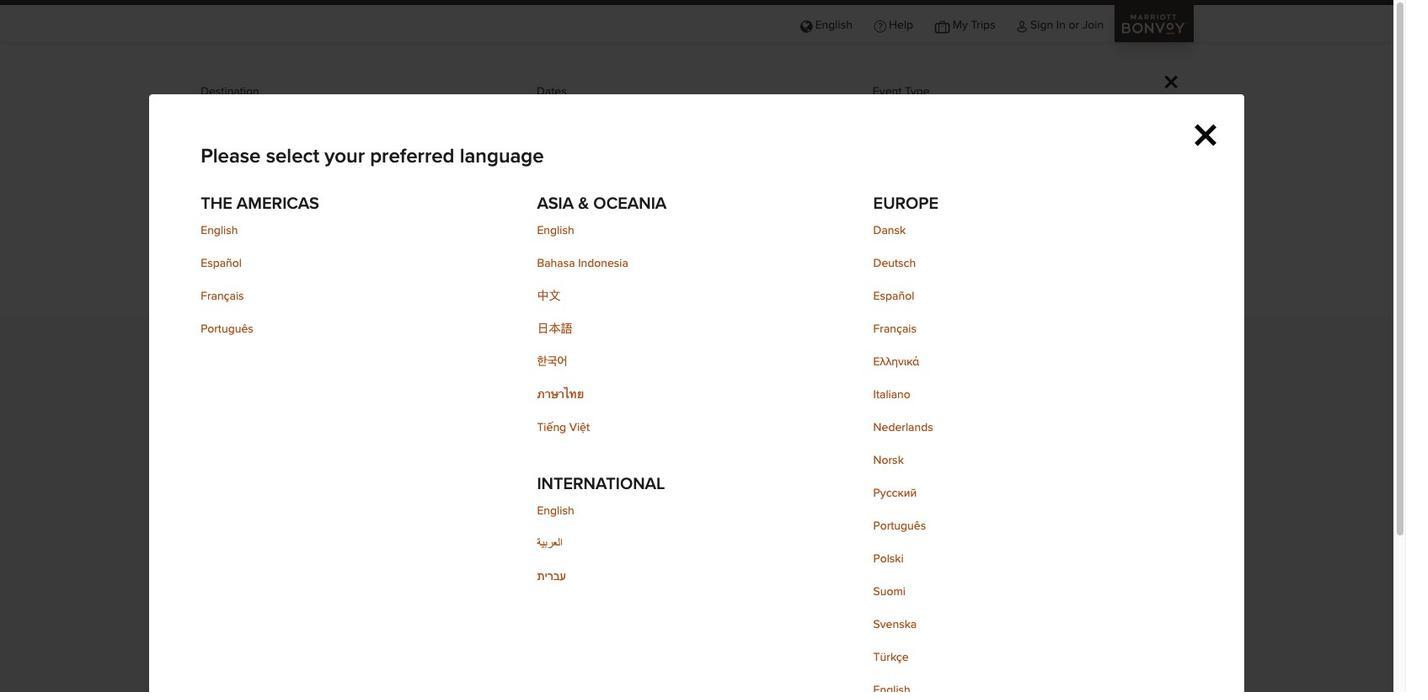 Task type: describe. For each thing, give the bounding box(es) containing it.
unique
[[866, 279, 911, 291]]

or
[[1069, 19, 1080, 31]]

blue inside hideaway at royalton blue waters, an autograph collection all-inclusive - adults only
[[621, 638, 655, 654]]

the americas
[[201, 196, 319, 212]]

asia
[[537, 196, 574, 212]]

resort
[[453, 398, 501, 415]]

autograph for bay,
[[751, 378, 831, 394]]

english link for international
[[537, 506, 574, 518]]

inclusive for hideaway at royalton blue waters, an autograph collection all-inclusive - adults only
[[934, 638, 999, 654]]

228
[[897, 471, 916, 481]]

map
[[221, 278, 248, 292]]

nederlands
[[874, 422, 934, 434]]

brands
[[914, 279, 961, 291]]

collection for hideaway at royalton blue waters, an autograph collection all-inclusive - adults only
[[829, 638, 905, 654]]

all- for hideaway at royalton blue waters, an autograph collection all-inclusive - adults only
[[909, 638, 934, 654]]

select
[[266, 147, 320, 167]]

русский
[[874, 488, 917, 500]]

showing 1 - 2
[[200, 328, 264, 341]]

destination
[[201, 86, 259, 98]]

english right globe icon
[[816, 19, 853, 31]]

bahasa
[[537, 258, 575, 270]]

bahasa indonesia link
[[537, 258, 629, 270]]

ft
[[577, 485, 584, 496]]

bahasa indonesia
[[537, 258, 629, 270]]

language
[[460, 147, 544, 167]]

blue inside "royalton blue waters montego bay, an autograph collection all-inclusive resort highway a1 mountain spring trelawny montego bay, jamaica 212016"
[[523, 378, 557, 394]]

ελληνικά
[[874, 357, 920, 368]]

at
[[532, 638, 546, 654]]

center
[[876, 485, 905, 496]]

한국어
[[537, 357, 568, 368]]

עברית
[[537, 571, 566, 583]]

guest rooms : 228 total event space: 9634 sq ft
[[453, 471, 916, 496]]

royalton blue waters montego bay, an autograph collection all-inclusive resort link
[[453, 376, 1024, 416]]

ภาษาไทย
[[537, 389, 584, 401]]

an for bay,
[[726, 378, 747, 394]]

royalton blue waters montego bay, an autograph collection all-inclusive resort highway a1 mountain spring trelawny montego bay, jamaica 212016
[[453, 378, 1005, 433]]

to mbj airport
[[505, 442, 570, 453]]

1 vertical spatial 1
[[556, 471, 560, 481]]

0 vertical spatial español link
[[201, 258, 242, 270]]

event space
[[537, 165, 600, 177]]

0 vertical spatial rooms:
[[520, 471, 550, 481]]

from
[[812, 279, 846, 291]]

0 vertical spatial bay,
[[690, 378, 721, 394]]

americas
[[237, 196, 319, 212]]

europe
[[874, 196, 939, 212]]

event type
[[873, 86, 930, 98]]

autograph for waters,
[[745, 638, 825, 654]]

jamaica
[[726, 421, 769, 433]]

your
[[325, 147, 365, 167]]

Guest rooms text field
[[201, 182, 520, 228]]

largest
[[643, 471, 676, 481]]

the
[[201, 196, 232, 212]]

עברית link
[[537, 571, 566, 583]]

select
[[767, 279, 809, 291]]

select from 32 unique brands
[[767, 279, 961, 291]]

my
[[953, 19, 968, 31]]

0 vertical spatial français link
[[201, 291, 244, 303]]

1 horizontal spatial español link
[[874, 291, 915, 303]]

map image
[[200, 271, 217, 285]]

việt
[[570, 422, 590, 434]]

Event space text field
[[537, 182, 856, 228]]

breakout
[[688, 485, 728, 496]]

meeting/event rooms: 1
[[453, 471, 560, 481]]

on-
[[885, 500, 899, 510]]

1 vertical spatial montego
[[652, 421, 699, 433]]

all- for royalton blue waters montego bay, an autograph collection all-inclusive resort highway a1 mountain spring trelawny montego bay, jamaica 212016
[[915, 378, 940, 394]]

mountain
[[516, 421, 564, 433]]

maximum
[[643, 485, 686, 496]]

norsk
[[874, 455, 904, 467]]

waters,
[[659, 638, 715, 654]]

my trips
[[953, 19, 996, 31]]

in
[[1057, 19, 1066, 31]]

italiano
[[874, 389, 911, 401]]

1 vertical spatial português link
[[874, 521, 926, 533]]

total
[[453, 485, 474, 496]]

view
[[252, 278, 284, 292]]

1 vertical spatial bay,
[[702, 421, 723, 433]]

suomi link
[[874, 587, 906, 598]]

0 vertical spatial español
[[201, 258, 242, 270]]

map view
[[221, 278, 284, 292]]

restaurant on-site
[[833, 500, 915, 510]]

العربية link
[[537, 539, 563, 550]]

restaurant
[[833, 500, 882, 510]]

1 horizontal spatial -
[[763, 485, 766, 496]]

1 horizontal spatial français link
[[874, 324, 917, 335]]

join
[[1083, 19, 1104, 31]]

rooms for guest rooms : 228 total event space: 9634 sq ft
[[862, 471, 890, 481]]

- inside hideaway at royalton blue waters, an autograph collection all-inclusive - adults only
[[1004, 638, 1009, 654]]

9634
[[537, 485, 561, 496]]

room:
[[679, 471, 704, 481]]

english link for the americas
[[201, 225, 238, 237]]

polski link
[[874, 554, 904, 566]]

日本語 link
[[537, 324, 573, 335]]

212016
[[772, 421, 808, 433]]

32
[[849, 279, 863, 291]]

event inside guest rooms : 228 total event space: 9634 sq ft
[[476, 485, 501, 496]]

collection for royalton blue waters montego bay, an autograph collection all-inclusive resort highway a1 mountain spring trelawny montego bay, jamaica 212016
[[835, 378, 911, 394]]

asia & oceania
[[537, 196, 667, 212]]



Task type: locate. For each thing, give the bounding box(es) containing it.
dansk
[[874, 225, 906, 237]]

2 horizontal spatial event
[[873, 86, 902, 98]]

italiano link
[[874, 389, 911, 401]]

:
[[892, 471, 895, 481]]

0 vertical spatial rooms
[[234, 165, 267, 177]]

royalton inside hideaway at royalton blue waters, an autograph collection all-inclusive - adults only
[[551, 638, 617, 654]]

0 vertical spatial collection
[[835, 378, 911, 394]]

guest rooms
[[201, 165, 267, 177]]

help image
[[874, 19, 886, 31]]

space
[[569, 165, 600, 177]]

rooms up the americas
[[234, 165, 267, 177]]

business center
[[833, 485, 905, 496]]

english link down 9634
[[537, 506, 574, 518]]

english down the
[[201, 225, 238, 237]]

an
[[726, 378, 747, 394], [720, 638, 741, 654]]

1 vertical spatial inclusive
[[934, 638, 999, 654]]

1 horizontal spatial blue
[[621, 638, 655, 654]]

all-
[[915, 378, 940, 394], [909, 638, 934, 654]]

中文
[[537, 291, 561, 303]]

0 vertical spatial -
[[251, 328, 255, 341]]

hideaway at royalton blue waters, an autograph collection all-inclusive - adults only link
[[453, 636, 1024, 676]]

1 vertical spatial rooms:
[[730, 485, 760, 496]]

español
[[201, 258, 242, 270], [874, 291, 915, 303]]

日本語
[[537, 324, 573, 335]]

1 horizontal spatial português link
[[874, 521, 926, 533]]

deutsch
[[874, 258, 916, 270]]

español down deutsch 'link' on the top right of the page
[[874, 291, 915, 303]]

guest for guest rooms : 228 total event space: 9634 sq ft
[[833, 471, 859, 481]]

map view link
[[200, 261, 286, 307]]

0 horizontal spatial blue
[[523, 378, 557, 394]]

rooms for guest rooms
[[234, 165, 267, 177]]

event
[[873, 86, 902, 98], [537, 165, 566, 177], [476, 485, 501, 496]]

1 vertical spatial rooms
[[862, 471, 890, 481]]

guest up the
[[201, 165, 231, 177]]

blue down the 한국어
[[523, 378, 557, 394]]

royalton up resort on the bottom left
[[453, 378, 519, 394]]

0 horizontal spatial -
[[251, 328, 255, 341]]

1 vertical spatial royalton
[[551, 638, 617, 654]]

spring
[[567, 421, 600, 433]]

0 horizontal spatial español link
[[201, 258, 242, 270]]

rooms: up 9634
[[520, 471, 550, 481]]

sq
[[564, 485, 574, 496]]

français down map image
[[201, 291, 244, 303]]

0 horizontal spatial rooms:
[[520, 471, 550, 481]]

english for international
[[537, 506, 574, 518]]

1 horizontal spatial royalton
[[551, 638, 617, 654]]

guest up the business
[[833, 471, 859, 481]]

an for waters,
[[720, 638, 741, 654]]

0 vertical spatial an
[[726, 378, 747, 394]]

tiếng việt
[[537, 422, 590, 434]]

0 horizontal spatial 1
[[243, 328, 248, 341]]

한국어 link
[[537, 357, 568, 368]]

all- right türkçe link
[[909, 638, 934, 654]]

globe image
[[801, 19, 813, 31]]

event for event space
[[537, 165, 566, 177]]

0 vertical spatial inclusive
[[939, 378, 1005, 394]]

type
[[905, 86, 930, 98]]

inclusive
[[939, 378, 1005, 394], [934, 638, 999, 654]]

english link for asia & oceania
[[537, 225, 574, 237]]

maximum breakout rooms: -
[[643, 485, 766, 496]]

deutsch link
[[874, 258, 916, 270]]

1 horizontal spatial rooms:
[[730, 485, 760, 496]]

event left type
[[873, 86, 902, 98]]

0 vertical spatial guest
[[201, 165, 231, 177]]

inclusive right türkçe link
[[934, 638, 999, 654]]

português link left 2
[[201, 324, 254, 335]]

Destination text field
[[201, 103, 520, 148]]

1 vertical spatial collection
[[829, 638, 905, 654]]

2 horizontal spatial -
[[1004, 638, 1009, 654]]

sign in or join link
[[1007, 5, 1115, 43]]

2 vertical spatial event
[[476, 485, 501, 496]]

türkçe link
[[874, 652, 909, 664]]

montego
[[618, 378, 685, 394], [652, 421, 699, 433]]

montego up largest room:
[[652, 421, 699, 433]]

international
[[537, 476, 665, 493]]

english for the americas
[[201, 225, 238, 237]]

event for event type
[[873, 86, 902, 98]]

0 horizontal spatial event
[[476, 485, 501, 496]]

0 horizontal spatial royalton
[[453, 378, 519, 394]]

my trips link
[[925, 5, 1007, 43]]

english down 9634
[[537, 506, 574, 518]]

english
[[816, 19, 853, 31], [201, 225, 238, 237], [537, 225, 574, 237], [537, 506, 574, 518]]

1 vertical spatial français
[[874, 324, 917, 335]]

1 vertical spatial guest
[[833, 471, 859, 481]]

français link up ελληνικά link
[[874, 324, 917, 335]]

collection down ελληνικά link
[[835, 378, 911, 394]]

0 horizontal spatial rooms
[[234, 165, 267, 177]]

português
[[201, 324, 254, 335], [874, 521, 926, 533]]

português link down "site"
[[874, 521, 926, 533]]

1 horizontal spatial español
[[874, 291, 915, 303]]

guest inside guest rooms : 228 total event space: 9634 sq ft
[[833, 471, 859, 481]]

svenska
[[874, 619, 917, 631]]

only
[[505, 658, 540, 675]]

1 up 9634
[[556, 471, 560, 481]]

royalton right at
[[551, 638, 617, 654]]

preferred
[[370, 147, 455, 167]]

business
[[833, 485, 874, 496]]

all- inside hideaway at royalton blue waters, an autograph collection all-inclusive - adults only
[[909, 638, 934, 654]]

português left 2
[[201, 324, 254, 335]]

autograph
[[751, 378, 831, 394], [745, 638, 825, 654]]

français link
[[201, 291, 244, 303], [874, 324, 917, 335]]

account image
[[1018, 19, 1028, 31]]

1 horizontal spatial 1
[[556, 471, 560, 481]]

0 vertical spatial montego
[[618, 378, 685, 394]]

rooms inside guest rooms : 228 total event space: 9634 sq ft
[[862, 471, 890, 481]]

1 vertical spatial autograph
[[745, 638, 825, 654]]

español link up map image
[[201, 258, 242, 270]]

1 vertical spatial blue
[[621, 638, 655, 654]]

guest for guest rooms
[[201, 165, 231, 177]]

collection inside "royalton blue waters montego bay, an autograph collection all-inclusive resort highway a1 mountain spring trelawny montego bay, jamaica 212016"
[[835, 378, 911, 394]]

royalton inside "royalton blue waters montego bay, an autograph collection all-inclusive resort highway a1 mountain spring trelawny montego bay, jamaica 212016"
[[453, 378, 519, 394]]

autograph inside "royalton blue waters montego bay, an autograph collection all-inclusive resort highway a1 mountain spring trelawny montego bay, jamaica 212016"
[[751, 378, 831, 394]]

english link down asia
[[537, 225, 574, 237]]

1 left 2
[[243, 328, 248, 341]]

0 vertical spatial autograph
[[751, 378, 831, 394]]

1 vertical spatial -
[[763, 485, 766, 496]]

2 vertical spatial -
[[1004, 638, 1009, 654]]

1 vertical spatial español link
[[874, 291, 915, 303]]

all- right italiano
[[915, 378, 940, 394]]

event down meeting/event
[[476, 485, 501, 496]]

1 vertical spatial event
[[537, 165, 566, 177]]

please select your preferred language
[[201, 147, 544, 167]]

an inside hideaway at royalton blue waters, an autograph collection all-inclusive - adults only
[[720, 638, 741, 654]]

inclusive inside hideaway at royalton blue waters, an autograph collection all-inclusive - adults only
[[934, 638, 999, 654]]

rooms: right breakout
[[730, 485, 760, 496]]

showing
[[200, 328, 240, 341]]

0 horizontal spatial português
[[201, 324, 254, 335]]

français
[[201, 291, 244, 303], [874, 324, 917, 335]]

1 horizontal spatial português
[[874, 521, 926, 533]]

dansk link
[[874, 225, 906, 237]]

español up map image
[[201, 258, 242, 270]]

0 vertical spatial blue
[[523, 378, 557, 394]]

rooms
[[234, 165, 267, 177], [862, 471, 890, 481]]

hideaway at royalton blue waters, an autograph collection all-inclusive - adults only
[[453, 638, 1009, 675]]

an inside "royalton blue waters montego bay, an autograph collection all-inclusive resort highway a1 mountain spring trelawny montego bay, jamaica 212016"
[[726, 378, 747, 394]]

1 horizontal spatial event
[[537, 165, 566, 177]]

dates
[[537, 86, 567, 98]]

0 vertical spatial français
[[201, 291, 244, 303]]

an up jamaica
[[726, 378, 747, 394]]

largest room:
[[643, 471, 704, 481]]

guest
[[201, 165, 231, 177], [833, 471, 859, 481]]

help link
[[864, 5, 925, 43]]

1 vertical spatial português
[[874, 521, 926, 533]]

français link down map image
[[201, 291, 244, 303]]

0 vertical spatial português
[[201, 324, 254, 335]]

1 horizontal spatial français
[[874, 324, 917, 335]]

türkçe
[[874, 652, 909, 664]]

meeting/event
[[453, 471, 517, 481]]

español link
[[201, 258, 242, 270], [874, 291, 915, 303]]

1 vertical spatial an
[[720, 638, 741, 654]]

inclusive inside "royalton blue waters montego bay, an autograph collection all-inclusive resort highway a1 mountain spring trelawny montego bay, jamaica 212016"
[[939, 378, 1005, 394]]

inclusive for royalton blue waters montego bay, an autograph collection all-inclusive resort highway a1 mountain spring trelawny montego bay, jamaica 212016
[[939, 378, 1005, 394]]

None submit
[[873, 182, 1192, 228]]

inclusive right italiano link
[[939, 378, 1005, 394]]

0 vertical spatial event
[[873, 86, 902, 98]]

português down "site"
[[874, 521, 926, 533]]

suitcase image
[[935, 19, 950, 31]]

0 vertical spatial all-
[[915, 378, 940, 394]]

montego up trelawny
[[618, 378, 685, 394]]

0 horizontal spatial guest
[[201, 165, 231, 177]]

english down asia
[[537, 225, 574, 237]]

0 vertical spatial português link
[[201, 324, 254, 335]]

english link left help image
[[790, 5, 864, 43]]

hideaway
[[453, 638, 528, 654]]

blue left waters,
[[621, 638, 655, 654]]

suomi
[[874, 587, 906, 598]]

sign in or join
[[1031, 19, 1104, 31]]

english for asia & oceania
[[537, 225, 574, 237]]

0 horizontal spatial português link
[[201, 324, 254, 335]]

sign
[[1031, 19, 1054, 31]]

0 horizontal spatial français
[[201, 291, 244, 303]]

العربية
[[537, 539, 563, 550]]

español link down deutsch 'link' on the top right of the page
[[874, 291, 915, 303]]

1 horizontal spatial rooms
[[862, 471, 890, 481]]

0 horizontal spatial français link
[[201, 291, 244, 303]]

space:
[[504, 485, 534, 496]]

english link down the
[[201, 225, 238, 237]]

collection
[[835, 378, 911, 394], [829, 638, 905, 654]]

русский link
[[874, 488, 917, 500]]

0 horizontal spatial español
[[201, 258, 242, 270]]

ελληνικά link
[[874, 357, 920, 368]]

svenska link
[[874, 619, 917, 631]]

rooms up business center
[[862, 471, 890, 481]]

an right waters,
[[720, 638, 741, 654]]

royalton
[[453, 378, 519, 394], [551, 638, 617, 654]]

event left space
[[537, 165, 566, 177]]

all- inside "royalton blue waters montego bay, an autograph collection all-inclusive resort highway a1 mountain spring trelawny montego bay, jamaica 212016"
[[915, 378, 940, 394]]

collection inside hideaway at royalton blue waters, an autograph collection all-inclusive - adults only
[[829, 638, 905, 654]]

ภาษาไทย link
[[537, 389, 584, 401]]

polski
[[874, 554, 904, 566]]

中文 link
[[537, 291, 561, 303]]

français up ελληνικά link
[[874, 324, 917, 335]]

0 vertical spatial royalton
[[453, 378, 519, 394]]

1 horizontal spatial guest
[[833, 471, 859, 481]]

0 vertical spatial 1
[[243, 328, 248, 341]]

please
[[201, 147, 261, 167]]

collection down the svenska link
[[829, 638, 905, 654]]

1 vertical spatial español
[[874, 291, 915, 303]]

site
[[899, 500, 915, 510]]

nederlands link
[[874, 422, 934, 434]]

autograph inside hideaway at royalton blue waters, an autograph collection all-inclusive - adults only
[[745, 638, 825, 654]]

1 vertical spatial français link
[[874, 324, 917, 335]]

1 vertical spatial all-
[[909, 638, 934, 654]]



Task type: vqa. For each thing, say whether or not it's contained in the screenshot.
Português to the top
yes



